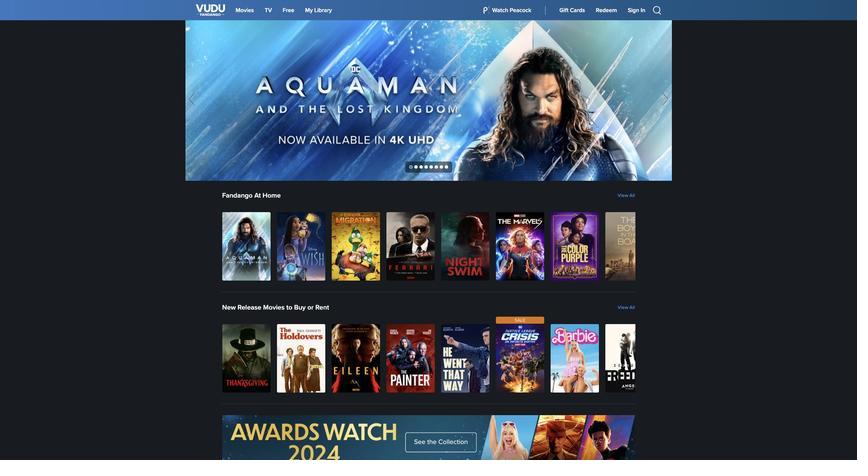 Task type: locate. For each thing, give the bounding box(es) containing it.
free link
[[281, 0, 296, 21]]

gift cards
[[560, 7, 585, 14]]

0 vertical spatial view all
[[618, 193, 635, 199]]

0 vertical spatial movies
[[236, 7, 254, 14]]

new release movies to buy or rent
[[222, 304, 329, 312]]

eileen image
[[332, 325, 380, 393]]

view all
[[618, 193, 635, 199], [618, 305, 635, 311]]

1 all from the top
[[630, 193, 635, 199]]

peacock
[[510, 7, 532, 14]]

watch
[[492, 7, 508, 14]]

or
[[307, 304, 314, 312]]

my library
[[305, 7, 332, 14]]

movies left to
[[263, 304, 285, 312]]

all
[[630, 193, 635, 199], [630, 305, 635, 311]]

view
[[618, 193, 628, 199], [618, 305, 628, 311]]

justice league: crisis on infinite earths - part one image
[[496, 325, 544, 393]]

redeem
[[596, 7, 617, 14]]

1 view all link from the top
[[618, 193, 635, 199]]

in
[[641, 7, 646, 14]]

1 vertical spatial view all link
[[618, 305, 635, 311]]

0 vertical spatial got to next slide image
[[623, 213, 635, 281]]

1 horizontal spatial movies
[[263, 304, 285, 312]]

0 vertical spatial view
[[618, 193, 628, 199]]

awards watch image
[[222, 416, 635, 461]]

movies
[[236, 7, 254, 14], [263, 304, 285, 312]]

1 view all from the top
[[618, 193, 635, 199]]

1 vertical spatial got to next slide image
[[623, 325, 635, 393]]

view all link
[[618, 193, 635, 199], [618, 305, 635, 311]]

aquaman and the lost kingdom image
[[222, 213, 271, 281]]

view all for new release movies to buy or rent
[[618, 305, 635, 311]]

night swim image
[[441, 213, 489, 281]]

2 view all link from the top
[[618, 305, 635, 311]]

2 view from the top
[[618, 305, 628, 311]]

1 view from the top
[[618, 193, 628, 199]]

1 vertical spatial view all
[[618, 305, 635, 311]]

movies left tv
[[236, 7, 254, 14]]

view all for fandango at home
[[618, 193, 635, 199]]

view all link for fandango at home
[[618, 193, 635, 199]]

previous slide image
[[189, 93, 195, 106]]

2 all from the top
[[630, 305, 635, 311]]

watch peacock link
[[482, 0, 534, 21]]

the painter image
[[386, 325, 435, 393]]

free
[[283, 7, 294, 14]]

got to next slide image for new release movies to buy or rent
[[623, 325, 635, 393]]

fandango at home
[[222, 192, 281, 200]]

sign
[[628, 7, 639, 14]]

thanksgiving image
[[222, 325, 271, 393]]

got to next slide image
[[623, 213, 635, 281], [623, 325, 635, 393]]

view all link for new release movies to buy or rent
[[618, 305, 635, 311]]

fandango
[[222, 192, 253, 200]]

migration image
[[332, 213, 380, 281]]

1 vertical spatial movies
[[263, 304, 285, 312]]

view for new release movies to buy or rent
[[618, 305, 628, 311]]

go to vudu homepage image
[[196, 2, 225, 18]]

gift cards link
[[558, 0, 587, 21]]

to
[[286, 304, 292, 312]]

0 vertical spatial view all link
[[618, 193, 635, 199]]

1 got to next slide image from the top
[[623, 213, 635, 281]]

2 view all from the top
[[618, 305, 635, 311]]

2 got to next slide image from the top
[[623, 325, 635, 393]]

0 vertical spatial all
[[630, 193, 635, 199]]

1 vertical spatial view
[[618, 305, 628, 311]]

1 vertical spatial all
[[630, 305, 635, 311]]



Task type: vqa. For each thing, say whether or not it's contained in the screenshot.
Fandango At Home the View All link
yes



Task type: describe. For each thing, give the bounding box(es) containing it.
buy
[[294, 304, 306, 312]]

search image
[[653, 6, 661, 14]]

all for new release movies to buy or rent
[[630, 305, 635, 311]]

he went that way image
[[441, 325, 489, 393]]

at
[[254, 192, 261, 200]]

barbie image
[[551, 325, 599, 393]]

0 horizontal spatial movies
[[236, 7, 254, 14]]

sound of freedom image
[[605, 325, 654, 393]]

wish image
[[277, 213, 325, 281]]

tv link
[[263, 0, 274, 21]]

new release movies to buy or rent link
[[222, 303, 330, 313]]

rent
[[315, 304, 329, 312]]

all for fandango at home
[[630, 193, 635, 199]]

view for fandango at home
[[618, 193, 628, 199]]

release
[[238, 304, 261, 312]]

sign in
[[628, 7, 646, 14]]

sale image
[[496, 317, 544, 324]]

new
[[222, 304, 236, 312]]

the marvels image
[[496, 213, 544, 281]]

library
[[314, 7, 332, 14]]

ferrari image
[[386, 213, 435, 281]]

home
[[263, 192, 281, 200]]

gift
[[560, 7, 569, 14]]

the boys in the boat image
[[605, 213, 654, 281]]

redeem button
[[594, 0, 619, 21]]

the holdovers image
[[277, 325, 325, 393]]

got to next slide image for fandango at home
[[623, 213, 635, 281]]

sign in button
[[626, 0, 648, 21]]

tv
[[265, 7, 272, 14]]

movies link
[[234, 0, 256, 21]]

fandango at home link
[[222, 191, 281, 201]]

the color purple image
[[551, 213, 599, 281]]

cards
[[570, 7, 585, 14]]

watch peacock
[[492, 7, 532, 14]]

next slide image
[[662, 93, 669, 106]]

my library link
[[303, 0, 334, 21]]

my
[[305, 7, 313, 14]]



